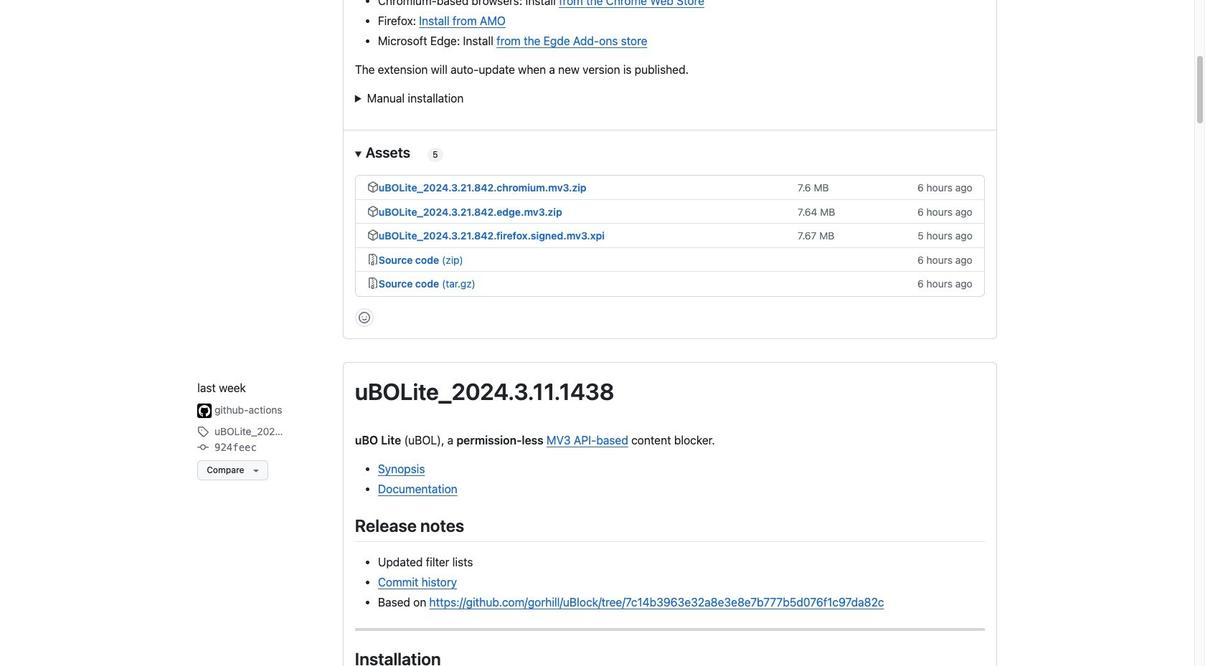 Task type: locate. For each thing, give the bounding box(es) containing it.
file zip image
[[367, 254, 379, 265], [367, 278, 379, 290]]

2 package image from the top
[[367, 230, 379, 241]]

package image
[[367, 182, 379, 193], [367, 230, 379, 241]]

0 vertical spatial file zip image
[[367, 254, 379, 265]]

package image down package icon
[[367, 230, 379, 241]]

1 vertical spatial package image
[[367, 230, 379, 241]]

add or remove reactions element
[[355, 309, 374, 327]]

package image up package icon
[[367, 182, 379, 193]]

file zip image up add or remove reactions icon
[[367, 278, 379, 290]]

file zip image down package icon
[[367, 254, 379, 265]]

0 vertical spatial package image
[[367, 182, 379, 193]]

1 vertical spatial file zip image
[[367, 278, 379, 290]]

tag image
[[198, 426, 209, 438]]

commit image
[[198, 442, 209, 454]]

@github actions image
[[198, 404, 212, 419]]



Task type: describe. For each thing, give the bounding box(es) containing it.
add or remove reactions image
[[359, 312, 370, 324]]

1 package image from the top
[[367, 182, 379, 193]]

1 file zip image from the top
[[367, 254, 379, 265]]

2 file zip image from the top
[[367, 278, 379, 290]]

package image
[[367, 206, 379, 217]]

triangle down image
[[250, 465, 262, 477]]



Task type: vqa. For each thing, say whether or not it's contained in the screenshot.
custom
no



